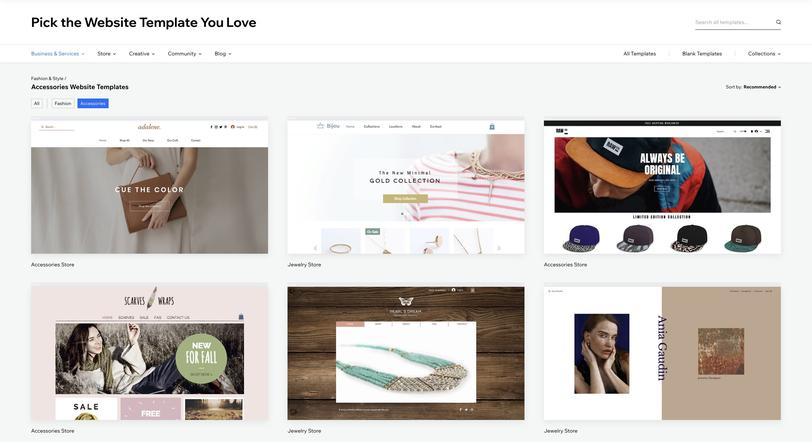 Task type: locate. For each thing, give the bounding box(es) containing it.
blank
[[682, 50, 696, 57]]

fashion left style
[[31, 76, 48, 81]]

all
[[624, 50, 630, 57], [34, 101, 39, 106]]

all for all templates
[[624, 50, 630, 57]]

jewelry store group
[[288, 116, 525, 268], [288, 282, 525, 435], [544, 282, 781, 435]]

view button
[[134, 192, 165, 207], [391, 192, 422, 207], [647, 192, 678, 207], [134, 358, 165, 374], [391, 358, 422, 374], [647, 358, 678, 374]]

& for style
[[49, 76, 52, 81]]

edit
[[145, 174, 155, 181], [401, 174, 411, 181], [658, 174, 667, 181], [145, 341, 155, 347], [658, 341, 667, 347]]

store
[[98, 50, 111, 57], [61, 261, 74, 268], [308, 261, 321, 268], [574, 261, 587, 268], [61, 428, 74, 434], [308, 428, 321, 434], [565, 428, 578, 434]]

website
[[84, 14, 137, 30], [70, 83, 95, 91]]

all inside the all 'link'
[[34, 101, 39, 106]]

& inside categories by subject element
[[54, 50, 57, 57]]

templates inside "link"
[[697, 50, 722, 57]]

&
[[54, 50, 57, 57], [49, 76, 52, 81]]

1 horizontal spatial all
[[624, 50, 630, 57]]

0 vertical spatial &
[[54, 50, 57, 57]]

edit button
[[134, 170, 165, 185], [391, 170, 422, 185], [647, 170, 678, 185], [134, 336, 165, 352], [647, 336, 678, 352]]

sort by:
[[726, 84, 743, 90]]

accessories
[[31, 83, 68, 91], [80, 101, 106, 106], [31, 261, 60, 268], [544, 261, 573, 268], [31, 428, 60, 434]]

accessories store
[[31, 261, 74, 268], [544, 261, 587, 268], [31, 428, 74, 434]]

fashion down the accessories website templates
[[55, 101, 71, 106]]

templates
[[631, 50, 656, 57], [697, 50, 722, 57], [97, 83, 129, 91]]

jewelry store group containing view
[[288, 282, 525, 435]]

store inside categories by subject element
[[98, 50, 111, 57]]

blog
[[215, 50, 226, 57]]

& left services
[[54, 50, 57, 57]]

1 vertical spatial &
[[49, 76, 52, 81]]

view
[[144, 196, 156, 203], [400, 196, 412, 203], [657, 196, 669, 203], [144, 363, 156, 369], [400, 363, 412, 369], [657, 363, 669, 369]]

& left style
[[49, 76, 52, 81]]

templates for all templates
[[631, 50, 656, 57]]

0 vertical spatial fashion
[[31, 76, 48, 81]]

None search field
[[696, 14, 781, 30]]

all inside all templates link
[[624, 50, 630, 57]]

accessories website templates - jewelry store image
[[288, 121, 525, 254], [288, 287, 525, 420], [544, 287, 781, 420]]

creative
[[129, 50, 149, 57]]

0 vertical spatial website
[[84, 14, 137, 30]]

accessories link
[[77, 99, 108, 108]]

jewelry store
[[288, 261, 321, 268], [288, 428, 321, 434], [544, 428, 578, 434]]

pick
[[31, 14, 58, 30]]

0 vertical spatial all
[[624, 50, 630, 57]]

0 horizontal spatial all
[[34, 101, 39, 106]]

1 horizontal spatial &
[[54, 50, 57, 57]]

categories by subject element
[[31, 45, 231, 62]]

0 horizontal spatial fashion
[[31, 76, 48, 81]]

1 vertical spatial all
[[34, 101, 39, 106]]

1 horizontal spatial templates
[[631, 50, 656, 57]]

fashion for fashion & style /
[[31, 76, 48, 81]]

0 horizontal spatial &
[[49, 76, 52, 81]]

accessories website templates - accessories store image
[[31, 121, 268, 254], [544, 121, 781, 254], [31, 287, 268, 420]]

1 horizontal spatial fashion
[[55, 101, 71, 106]]

blank templates link
[[682, 45, 722, 62]]

fashion
[[31, 76, 48, 81], [55, 101, 71, 106]]

jewelry
[[288, 261, 307, 268], [288, 428, 307, 434], [544, 428, 563, 434]]

love
[[226, 14, 257, 30]]

0 horizontal spatial templates
[[97, 83, 129, 91]]

pick the website template you love
[[31, 14, 257, 30]]

accessories inside accessories "link"
[[80, 101, 106, 106]]

accessories store group
[[31, 116, 268, 268], [544, 116, 781, 268], [31, 282, 268, 435]]

2 horizontal spatial templates
[[697, 50, 722, 57]]

1 vertical spatial fashion
[[55, 101, 71, 106]]



Task type: vqa. For each thing, say whether or not it's contained in the screenshot.
BLANK
yes



Task type: describe. For each thing, give the bounding box(es) containing it.
all link
[[31, 99, 42, 108]]

fashion & style link
[[31, 76, 63, 81]]

you
[[200, 14, 224, 30]]

Search search field
[[696, 14, 781, 30]]

style
[[53, 76, 63, 81]]

generic categories element
[[624, 45, 781, 62]]

business & services
[[31, 50, 79, 57]]

sort
[[726, 84, 735, 90]]

all templates link
[[624, 45, 656, 62]]

by:
[[736, 84, 743, 90]]

/
[[64, 76, 67, 81]]

fashion for fashion
[[55, 101, 71, 106]]

all templates
[[624, 50, 656, 57]]

collections
[[748, 50, 776, 57]]

recommended
[[744, 84, 777, 90]]

1 vertical spatial website
[[70, 83, 95, 91]]

template
[[139, 14, 198, 30]]

blank templates
[[682, 50, 722, 57]]

services
[[58, 50, 79, 57]]

categories. use the left and right arrow keys to navigate the menu element
[[0, 45, 812, 62]]

& for services
[[54, 50, 57, 57]]

all for all
[[34, 101, 39, 106]]

the
[[61, 14, 82, 30]]

templates for blank templates
[[697, 50, 722, 57]]

business
[[31, 50, 53, 57]]

fashion & style /
[[31, 76, 67, 81]]

fashion link
[[52, 99, 74, 108]]

accessories website templates
[[31, 83, 129, 91]]

community
[[168, 50, 196, 57]]



